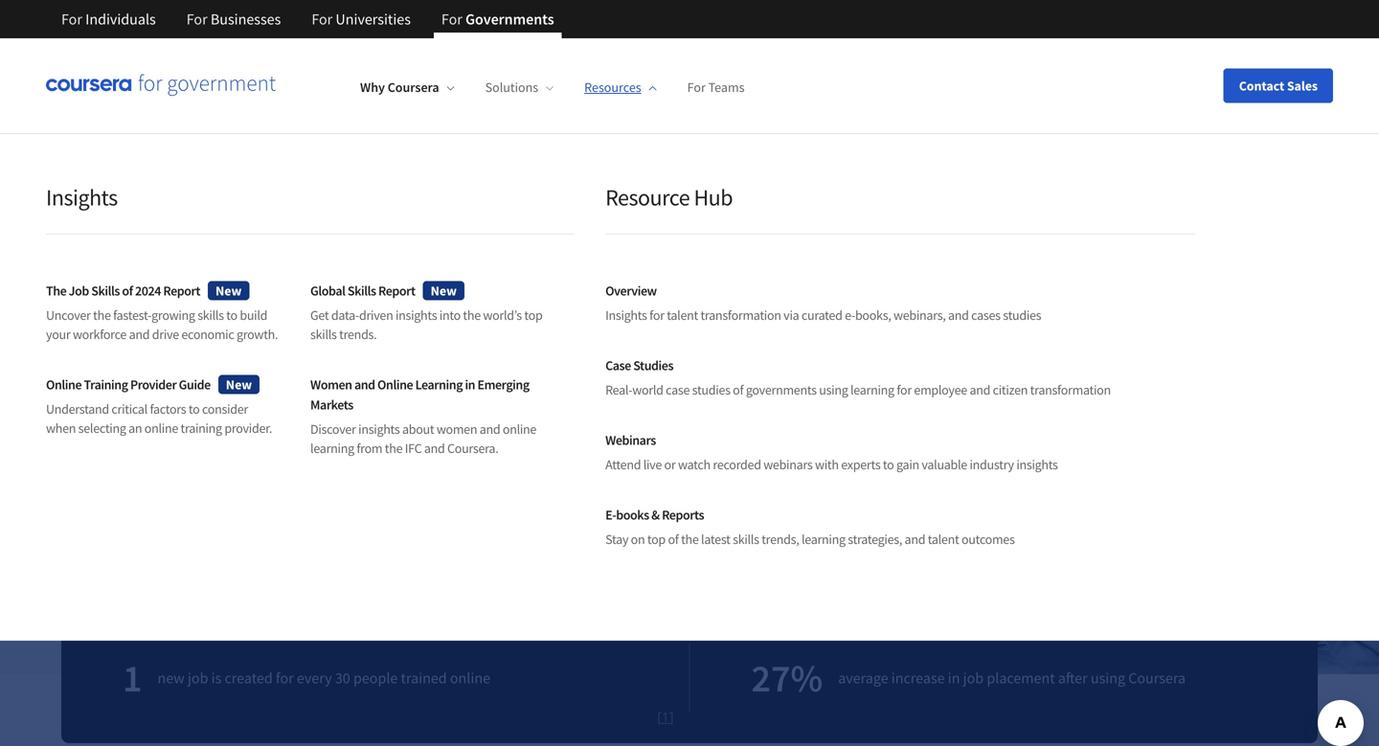 Task type: vqa. For each thing, say whether or not it's contained in the screenshot.
and inside UNCOVER THE FASTEST-GROWING SKILLS TO BUILD YOUR WORKFORCE AND DRIVE ECONOMIC GROWTH.
yes



Task type: locate. For each thing, give the bounding box(es) containing it.
skills inside get data-driven insights into the world's top skills trends.
[[311, 326, 337, 343]]

2 online from the left
[[378, 376, 413, 393]]

1 horizontal spatial 1
[[662, 708, 670, 726]]

1 horizontal spatial transformation
[[1031, 381, 1111, 399]]

skilled
[[314, 187, 475, 264]]

1 vertical spatial insights
[[359, 421, 400, 438]]

with inside webinars attend live or watch recorded webinars with experts to gain valuable industry insights
[[815, 456, 839, 473]]

for down the overview
[[650, 307, 665, 324]]

governments
[[466, 10, 555, 29]]

workforce
[[233, 249, 484, 326], [73, 326, 127, 343]]

1 horizontal spatial talent
[[928, 531, 960, 548]]

and up women
[[423, 379, 458, 407]]

talent
[[667, 307, 699, 324], [928, 531, 960, 548]]

coursera right after on the bottom of the page
[[1129, 669, 1186, 688]]

of down reports
[[668, 531, 679, 548]]

studies right cases
[[1004, 307, 1042, 324]]

transformation
[[701, 307, 782, 324], [1031, 381, 1111, 399]]

economic inside uncover the fastest-growing skills to build your workforce and drive economic growth.
[[181, 326, 234, 343]]

0 vertical spatial top
[[525, 307, 543, 324]]

top right "on"
[[648, 531, 666, 548]]

0 horizontal spatial studies
[[693, 381, 731, 399]]

your up online training provider guide
[[119, 344, 161, 373]]

0 vertical spatial to
[[226, 307, 238, 324]]

for inside case studies real-world case studies of governments using learning for employee and citizen transformation
[[897, 381, 912, 399]]

and right strategies,
[[905, 531, 926, 548]]

learning right trends, at the right bottom of page
[[802, 531, 846, 548]]

report
[[163, 282, 200, 299], [379, 282, 415, 299]]

0 horizontal spatial with
[[238, 344, 278, 373]]

for left teams
[[688, 79, 706, 96]]

1 horizontal spatial for
[[650, 307, 665, 324]]

0 horizontal spatial report
[[163, 282, 200, 299]]

and
[[949, 307, 969, 324], [129, 326, 150, 343], [438, 344, 473, 373], [355, 376, 375, 393], [423, 379, 458, 407], [970, 381, 991, 399], [480, 421, 501, 438], [424, 440, 445, 457], [905, 531, 926, 548]]

online down the "factors"
[[145, 420, 178, 437]]

0 horizontal spatial drive
[[152, 326, 179, 343]]

&
[[652, 506, 660, 524]]

0 vertical spatial economic
[[181, 326, 234, 343]]

webinars,
[[894, 307, 946, 324]]

in right learning
[[465, 376, 475, 393]]

0 horizontal spatial to
[[189, 401, 200, 418]]

watch
[[678, 456, 711, 473]]

1 vertical spatial learning
[[311, 440, 354, 457]]

an
[[129, 420, 142, 437]]

of inside case studies real-world case studies of governments using learning for employee and citizen transformation
[[733, 381, 744, 399]]

skills down get
[[311, 326, 337, 343]]

[ 1 ]
[[658, 708, 674, 726]]

hub
[[694, 183, 733, 212]]

outcomes
[[962, 531, 1015, 548]]

1 vertical spatial studies
[[693, 381, 731, 399]]

skills right job
[[91, 282, 120, 299]]

created
[[225, 669, 273, 688]]

skills
[[198, 307, 224, 324], [311, 326, 337, 343], [388, 344, 433, 373], [733, 531, 760, 548]]

1 horizontal spatial studies
[[1004, 307, 1042, 324]]

0 vertical spatial insights
[[396, 307, 437, 324]]

and inside e-books & reports stay on top of the latest skills trends, learning strategies, and talent outcomes
[[905, 531, 926, 548]]

1 horizontal spatial top
[[648, 531, 666, 548]]

new for into
[[431, 282, 457, 299]]

top right world's
[[525, 307, 543, 324]]

drive inside uncover the fastest-growing skills to build your workforce and drive economic growth.
[[152, 326, 179, 343]]

2 horizontal spatial of
[[733, 381, 744, 399]]

0 horizontal spatial job
[[188, 669, 208, 688]]

2 horizontal spatial to
[[883, 456, 895, 473]]

1 horizontal spatial of
[[668, 531, 679, 548]]

0 horizontal spatial of
[[122, 282, 133, 299]]

resource
[[606, 183, 690, 212]]

1 horizontal spatial workforce
[[233, 249, 484, 326]]

for left individuals at top left
[[61, 10, 82, 29]]

1 skills from the left
[[91, 282, 120, 299]]

insights up from
[[359, 421, 400, 438]]

0 horizontal spatial economic
[[181, 326, 234, 343]]

webinars
[[606, 432, 656, 449]]

top
[[525, 307, 543, 324], [648, 531, 666, 548]]

2 vertical spatial insights
[[1017, 456, 1059, 473]]

new up consider
[[226, 376, 252, 393]]

1 vertical spatial using
[[1091, 669, 1126, 688]]

1 horizontal spatial your
[[119, 344, 161, 373]]

1 horizontal spatial coursera
[[1129, 669, 1186, 688]]

learning inside e-books & reports stay on top of the latest skills trends, learning strategies, and talent outcomes
[[802, 531, 846, 548]]

of left 2024
[[122, 282, 133, 299]]

skills inside e-books & reports stay on top of the latest skills trends, learning strategies, and talent outcomes
[[733, 531, 760, 548]]

report up growing
[[163, 282, 200, 299]]

new up into
[[431, 282, 457, 299]]

insights left into
[[396, 307, 437, 324]]

your
[[46, 326, 70, 343], [119, 344, 161, 373]]

skills up driven
[[348, 282, 376, 299]]

and left cases
[[949, 307, 969, 324]]

industry
[[970, 456, 1015, 473]]

for for individuals
[[61, 10, 82, 29]]

learning
[[415, 376, 463, 393]]

1 vertical spatial growth.
[[61, 413, 132, 442]]

world
[[633, 381, 664, 399]]

1 horizontal spatial with
[[815, 456, 839, 473]]

skills right latest
[[733, 531, 760, 548]]

uncover the fastest-growing skills to build your workforce and drive economic growth.
[[46, 307, 278, 343]]

average increase in job placement after using coursera
[[839, 669, 1186, 688]]

1 horizontal spatial to
[[226, 307, 238, 324]]

1 job from the left
[[188, 669, 208, 688]]

growth. inside equip your citizens with in-demand skills and reduce unemployment, support local industry, and drive economic growth.
[[61, 413, 132, 442]]

recorded
[[713, 456, 762, 473]]

report up driven
[[379, 282, 415, 299]]

to left gain
[[883, 456, 895, 473]]

for
[[61, 10, 82, 29], [187, 10, 208, 29], [312, 10, 333, 29], [442, 10, 463, 29], [688, 79, 706, 96]]

1 vertical spatial with
[[815, 456, 839, 473]]

in-
[[283, 344, 307, 373]]

0 vertical spatial coursera
[[388, 79, 440, 96]]

top inside e-books & reports stay on top of the latest skills trends, learning strategies, and talent outcomes
[[648, 531, 666, 548]]

0 vertical spatial studies
[[1004, 307, 1042, 324]]

to up training
[[189, 401, 200, 418]]

1 vertical spatial talent
[[928, 531, 960, 548]]

1 vertical spatial your
[[119, 344, 161, 373]]

1 vertical spatial to
[[189, 401, 200, 418]]

every
[[297, 669, 332, 688]]

to inside webinars attend live or watch recorded webinars with experts to gain valuable industry insights
[[883, 456, 895, 473]]

get
[[311, 307, 329, 324]]

insights up job
[[46, 183, 118, 212]]

new up build
[[216, 282, 242, 299]]

0 horizontal spatial talent
[[667, 307, 699, 324]]

teams
[[709, 79, 745, 96]]

with left 'experts'
[[815, 456, 839, 473]]

2 vertical spatial of
[[668, 531, 679, 548]]

1 vertical spatial top
[[648, 531, 666, 548]]

0 horizontal spatial insights
[[46, 183, 118, 212]]

in right the increase
[[948, 669, 961, 688]]

live
[[644, 456, 662, 473]]

0 horizontal spatial in
[[465, 376, 475, 393]]

global
[[311, 282, 345, 299]]

0 vertical spatial transformation
[[701, 307, 782, 324]]

coursera
[[388, 79, 440, 96], [1129, 669, 1186, 688]]

0 horizontal spatial online
[[46, 376, 82, 393]]

1 horizontal spatial insights
[[606, 307, 647, 324]]

0 horizontal spatial growth.
[[61, 413, 132, 442]]

your inside equip your citizens with in-demand skills and reduce unemployment, support local industry, and drive economic growth.
[[119, 344, 161, 373]]

0 vertical spatial 1
[[123, 654, 142, 702]]

transformation inside the "overview insights for talent transformation via curated e-books, webinars, and cases studies"
[[701, 307, 782, 324]]

drive down reduce
[[463, 379, 509, 407]]

for left universities
[[312, 10, 333, 29]]

increase
[[892, 669, 945, 688]]

contact
[[1240, 77, 1285, 94]]

1 vertical spatial economic
[[513, 379, 603, 407]]

talent inside e-books & reports stay on top of the latest skills trends, learning strategies, and talent outcomes
[[928, 531, 960, 548]]

books
[[616, 506, 650, 524]]

0 vertical spatial with
[[238, 344, 278, 373]]

consider
[[202, 401, 248, 418]]

learning down discover
[[311, 440, 354, 457]]

1 horizontal spatial using
[[1091, 669, 1126, 688]]

the down reports
[[681, 531, 699, 548]]

critical
[[112, 401, 148, 418]]

demand
[[307, 344, 384, 373]]

e-
[[845, 307, 856, 324]]

0 vertical spatial insights
[[46, 183, 118, 212]]

new
[[158, 669, 185, 688]]

1 horizontal spatial online
[[378, 376, 413, 393]]

the inside e-books & reports stay on top of the latest skills trends, learning strategies, and talent outcomes
[[681, 531, 699, 548]]

using right after on the bottom of the page
[[1091, 669, 1126, 688]]

insights down the overview
[[606, 307, 647, 324]]

learning inside case studies real-world case studies of governments using learning for employee and citizen transformation
[[851, 381, 895, 399]]

online up understand
[[46, 376, 82, 393]]

trends,
[[762, 531, 800, 548]]

for left every
[[276, 669, 294, 688]]

the inside women and online learning in emerging markets discover insights about women and online learning from the ifc and coursera.
[[385, 440, 403, 457]]

2024
[[135, 282, 161, 299]]

0 horizontal spatial transformation
[[701, 307, 782, 324]]

for inside the "overview insights for talent transformation via curated e-books, webinars, and cases studies"
[[650, 307, 665, 324]]

insights
[[46, 183, 118, 212], [606, 307, 647, 324]]

0 horizontal spatial online
[[145, 420, 178, 437]]

online right trained
[[450, 669, 491, 688]]

learning
[[851, 381, 895, 399], [311, 440, 354, 457], [802, 531, 846, 548]]

1 horizontal spatial report
[[379, 282, 415, 299]]

and right the employee
[[970, 381, 991, 399]]

1 horizontal spatial skills
[[348, 282, 376, 299]]

insights inside get data-driven insights into the world's top skills trends.
[[396, 307, 437, 324]]

drive inside equip your citizens with in-demand skills and reduce unemployment, support local industry, and drive economic growth.
[[463, 379, 509, 407]]

economic down reduce
[[513, 379, 603, 407]]

2 report from the left
[[379, 282, 415, 299]]

online left learning
[[378, 376, 413, 393]]

to
[[226, 307, 238, 324], [189, 401, 200, 418], [883, 456, 895, 473]]

0 horizontal spatial learning
[[311, 440, 354, 457]]

your inside uncover the fastest-growing skills to build your workforce and drive economic growth.
[[46, 326, 70, 343]]

studies right 'case'
[[693, 381, 731, 399]]

0 horizontal spatial workforce
[[73, 326, 127, 343]]

fastest-
[[113, 307, 152, 324]]

for left the employee
[[897, 381, 912, 399]]

job left placement
[[964, 669, 984, 688]]

2 vertical spatial for
[[276, 669, 294, 688]]

0 vertical spatial your
[[46, 326, 70, 343]]

2 job from the left
[[964, 669, 984, 688]]

insights right industry
[[1017, 456, 1059, 473]]

in
[[465, 376, 475, 393], [948, 669, 961, 688]]

2 vertical spatial to
[[883, 456, 895, 473]]

factors
[[150, 401, 186, 418]]

your down uncover at the left top
[[46, 326, 70, 343]]

0 horizontal spatial your
[[46, 326, 70, 343]]

0 horizontal spatial using
[[820, 381, 849, 399]]

2 horizontal spatial learning
[[851, 381, 895, 399]]

employee
[[915, 381, 968, 399]]

the right into
[[463, 307, 481, 324]]

1 vertical spatial for
[[897, 381, 912, 399]]

0 vertical spatial for
[[650, 307, 665, 324]]

1 vertical spatial of
[[733, 381, 744, 399]]

0 vertical spatial growth.
[[237, 326, 278, 343]]

the job skills of 2024 report
[[46, 282, 200, 299]]

2 horizontal spatial online
[[503, 421, 537, 438]]

1 vertical spatial 1
[[662, 708, 670, 726]]

for teams link
[[688, 79, 745, 96]]

[
[[658, 708, 662, 726]]

for universities
[[312, 10, 411, 29]]

1 horizontal spatial drive
[[463, 379, 509, 407]]

talent up studies
[[667, 307, 699, 324]]

online inside women and online learning in emerging markets discover insights about women and online learning from the ifc and coursera.
[[503, 421, 537, 438]]

learning inside women and online learning in emerging markets discover insights about women and online learning from the ifc and coursera.
[[311, 440, 354, 457]]

citizen
[[61, 249, 223, 326], [993, 381, 1028, 399]]

with up support
[[238, 344, 278, 373]]

drive down growing
[[152, 326, 179, 343]]

to left build
[[226, 307, 238, 324]]

1 vertical spatial citizen
[[993, 381, 1028, 399]]

into
[[440, 307, 461, 324]]

insights
[[396, 307, 437, 324], [359, 421, 400, 438], [1017, 456, 1059, 473]]

1 report from the left
[[163, 282, 200, 299]]

0 horizontal spatial citizen
[[61, 249, 223, 326]]

0 vertical spatial learning
[[851, 381, 895, 399]]

0 horizontal spatial top
[[525, 307, 543, 324]]

for for universities
[[312, 10, 333, 29]]

0 vertical spatial citizen
[[61, 249, 223, 326]]

2 skills from the left
[[348, 282, 376, 299]]

workforce inside uncover the fastest-growing skills to build your workforce and drive economic growth.
[[73, 326, 127, 343]]

online down emerging
[[503, 421, 537, 438]]

the left fastest-
[[93, 307, 111, 324]]

1 vertical spatial insights
[[606, 307, 647, 324]]

0 horizontal spatial for
[[276, 669, 294, 688]]

1 vertical spatial transformation
[[1031, 381, 1111, 399]]

economic up citizens
[[181, 326, 234, 343]]

the left the ifc
[[385, 440, 403, 457]]

1 vertical spatial drive
[[463, 379, 509, 407]]

1 horizontal spatial learning
[[802, 531, 846, 548]]

for left "businesses"
[[187, 10, 208, 29]]

2 horizontal spatial for
[[897, 381, 912, 399]]

1 vertical spatial in
[[948, 669, 961, 688]]

0 vertical spatial drive
[[152, 326, 179, 343]]

governments
[[746, 381, 817, 399]]

develop a skilled citizen workforce
[[61, 187, 484, 326]]

the inside get data-driven insights into the world's top skills trends.
[[463, 307, 481, 324]]

develop
[[61, 187, 264, 264]]

coursera right why
[[388, 79, 440, 96]]

studies
[[634, 357, 674, 374]]

0 vertical spatial in
[[465, 376, 475, 393]]

selecting
[[78, 420, 126, 437]]

0 vertical spatial talent
[[667, 307, 699, 324]]

1 horizontal spatial citizen
[[993, 381, 1028, 399]]

e-
[[606, 506, 616, 524]]

case
[[666, 381, 690, 399]]

job left is
[[188, 669, 208, 688]]

2 vertical spatial learning
[[802, 531, 846, 548]]

and inside uncover the fastest-growing skills to build your workforce and drive economic growth.
[[129, 326, 150, 343]]

1 horizontal spatial growth.
[[237, 326, 278, 343]]

0 horizontal spatial skills
[[91, 282, 120, 299]]

of left the governments
[[733, 381, 744, 399]]

women and online learning in emerging markets discover insights about women and online learning from the ifc and coursera.
[[311, 376, 537, 457]]

learning left the employee
[[851, 381, 895, 399]]

skills right growing
[[198, 307, 224, 324]]

to inside uncover the fastest-growing skills to build your workforce and drive economic growth.
[[226, 307, 238, 324]]

using right the governments
[[820, 381, 849, 399]]

why coursera link
[[360, 79, 455, 96]]

1 horizontal spatial job
[[964, 669, 984, 688]]

and down fastest-
[[129, 326, 150, 343]]

e-books & reports stay on top of the latest skills trends, learning strategies, and talent outcomes
[[606, 506, 1015, 548]]

economic
[[181, 326, 234, 343], [513, 379, 603, 407]]

with inside equip your citizens with in-demand skills and reduce unemployment, support local industry, and drive economic growth.
[[238, 344, 278, 373]]

online inside women and online learning in emerging markets discover insights about women and online learning from the ifc and coursera.
[[378, 376, 413, 393]]

1 horizontal spatial economic
[[513, 379, 603, 407]]

a
[[274, 187, 304, 264]]

talent left 'outcomes'
[[928, 531, 960, 548]]

after
[[1059, 669, 1088, 688]]

1 vertical spatial coursera
[[1129, 669, 1186, 688]]

top inside get data-driven insights into the world's top skills trends.
[[525, 307, 543, 324]]

for left governments
[[442, 10, 463, 29]]

case
[[606, 357, 631, 374]]

why
[[360, 79, 385, 96]]

0 vertical spatial using
[[820, 381, 849, 399]]

of inside e-books & reports stay on top of the latest skills trends, learning strategies, and talent outcomes
[[668, 531, 679, 548]]

skills down get data-driven insights into the world's top skills trends.
[[388, 344, 433, 373]]



Task type: describe. For each thing, give the bounding box(es) containing it.
webinars attend live or watch recorded webinars with experts to gain valuable industry insights
[[606, 432, 1059, 473]]

insights inside the "overview insights for talent transformation via curated e-books, webinars, and cases studies"
[[606, 307, 647, 324]]

equip
[[61, 344, 115, 373]]

why coursera
[[360, 79, 440, 96]]

webinars
[[764, 456, 813, 473]]

citizen inside develop a skilled citizen workforce
[[61, 249, 223, 326]]

contact sales button
[[1224, 69, 1334, 103]]

sales
[[1288, 77, 1319, 94]]

growth. inside uncover the fastest-growing skills to build your workforce and drive economic growth.
[[237, 326, 278, 343]]

citizen inside case studies real-world case studies of governments using learning for employee and citizen transformation
[[993, 381, 1028, 399]]

talent inside the "overview insights for talent transformation via curated e-books, webinars, and cases studies"
[[667, 307, 699, 324]]

guide
[[179, 376, 211, 393]]

people
[[354, 669, 398, 688]]

coursera.
[[448, 440, 499, 457]]

or
[[665, 456, 676, 473]]

industry,
[[338, 379, 419, 407]]

from
[[357, 440, 383, 457]]

cases
[[972, 307, 1001, 324]]

1 online from the left
[[46, 376, 82, 393]]

curated
[[802, 307, 843, 324]]

the
[[46, 282, 66, 299]]

build
[[240, 307, 267, 324]]

new for consider
[[226, 376, 252, 393]]

solutions link
[[485, 79, 554, 96]]

provider.
[[225, 420, 272, 437]]

experts
[[842, 456, 881, 473]]

0 horizontal spatial 1
[[123, 654, 142, 702]]

world's
[[483, 307, 522, 324]]

insights inside webinars attend live or watch recorded webinars with experts to gain valuable industry insights
[[1017, 456, 1059, 473]]

the inside uncover the fastest-growing skills to build your workforce and drive economic growth.
[[93, 307, 111, 324]]

job
[[69, 282, 89, 299]]

online inside understand critical factors to consider when selecting an online training provider.
[[145, 420, 178, 437]]

and down demand
[[355, 376, 375, 393]]

resources
[[585, 79, 642, 96]]

training
[[181, 420, 222, 437]]

skills inside equip your citizens with in-demand skills and reduce unemployment, support local industry, and drive economic growth.
[[388, 344, 433, 373]]

provider
[[130, 376, 177, 393]]

to inside understand critical factors to consider when selecting an online training provider.
[[189, 401, 200, 418]]

workforce inside develop a skilled citizen workforce
[[233, 249, 484, 326]]

overview insights for talent transformation via curated e-books, webinars, and cases studies
[[606, 282, 1042, 324]]

individuals
[[85, 10, 156, 29]]

and inside the "overview insights for talent transformation via curated e-books, webinars, and cases studies"
[[949, 307, 969, 324]]

placement
[[987, 669, 1056, 688]]

businesses
[[211, 10, 281, 29]]

on
[[631, 531, 645, 548]]

insights inside women and online learning in emerging markets discover insights about women and online learning from the ifc and coursera.
[[359, 421, 400, 438]]

and inside case studies real-world case studies of governments using learning for employee and citizen transformation
[[970, 381, 991, 399]]

reduce
[[477, 344, 540, 373]]

books,
[[856, 307, 892, 324]]

latest
[[702, 531, 731, 548]]

real-
[[606, 381, 633, 399]]

coursera for government image
[[46, 74, 276, 97]]

30
[[335, 669, 350, 688]]

and up learning
[[438, 344, 473, 373]]

attend
[[606, 456, 641, 473]]

economic inside equip your citizens with in-demand skills and reduce unemployment, support local industry, and drive economic growth.
[[513, 379, 603, 407]]

contact sales
[[1240, 77, 1319, 94]]

for teams
[[688, 79, 745, 96]]

emerging
[[478, 376, 530, 393]]

women
[[311, 376, 352, 393]]

when
[[46, 420, 76, 437]]

local
[[290, 379, 334, 407]]

resource hub
[[606, 183, 733, 212]]

get data-driven insights into the world's top skills trends.
[[311, 307, 543, 343]]

new job is created for every 30 people trained online
[[158, 669, 491, 688]]

resources link
[[585, 79, 657, 96]]

online training provider guide
[[46, 376, 211, 393]]

0 vertical spatial of
[[122, 282, 133, 299]]

overview
[[606, 282, 657, 299]]

gain
[[897, 456, 920, 473]]

valuable
[[922, 456, 968, 473]]

for for businesses
[[187, 10, 208, 29]]

universities
[[336, 10, 411, 29]]

and right the ifc
[[424, 440, 445, 457]]

understand critical factors to consider when selecting an online training provider.
[[46, 401, 272, 437]]

equip your citizens with in-demand skills and reduce unemployment, support local industry, and drive economic growth.
[[61, 344, 603, 442]]

in inside women and online learning in emerging markets discover insights about women and online learning from the ifc and coursera.
[[465, 376, 475, 393]]

average
[[839, 669, 889, 688]]

understand
[[46, 401, 109, 418]]

markets
[[311, 396, 353, 413]]

discover
[[311, 421, 356, 438]]

for for governments
[[442, 10, 463, 29]]

skills inside uncover the fastest-growing skills to build your workforce and drive economic growth.
[[198, 307, 224, 324]]

1 horizontal spatial in
[[948, 669, 961, 688]]

citizens
[[165, 344, 234, 373]]

solutions
[[485, 79, 539, 96]]

about
[[402, 421, 434, 438]]

banner navigation
[[46, 0, 570, 38]]

is
[[211, 669, 222, 688]]

]
[[670, 708, 674, 726]]

trends.
[[339, 326, 377, 343]]

strategies,
[[848, 531, 903, 548]]

growing
[[152, 307, 195, 324]]

training
[[84, 376, 128, 393]]

stay
[[606, 531, 629, 548]]

driven
[[359, 307, 393, 324]]

for governments
[[442, 10, 555, 29]]

new for skills
[[216, 282, 242, 299]]

0 horizontal spatial coursera
[[388, 79, 440, 96]]

for individuals
[[61, 10, 156, 29]]

global skills report
[[311, 282, 415, 299]]

transformation inside case studies real-world case studies of governments using learning for employee and citizen transformation
[[1031, 381, 1111, 399]]

studies inside the "overview insights for talent transformation via curated e-books, webinars, and cases studies"
[[1004, 307, 1042, 324]]

studies inside case studies real-world case studies of governments using learning for employee and citizen transformation
[[693, 381, 731, 399]]

using inside case studies real-world case studies of governments using learning for employee and citizen transformation
[[820, 381, 849, 399]]

uncover
[[46, 307, 91, 324]]

1 horizontal spatial online
[[450, 669, 491, 688]]

27%
[[752, 654, 823, 702]]

and up 'coursera.'
[[480, 421, 501, 438]]



